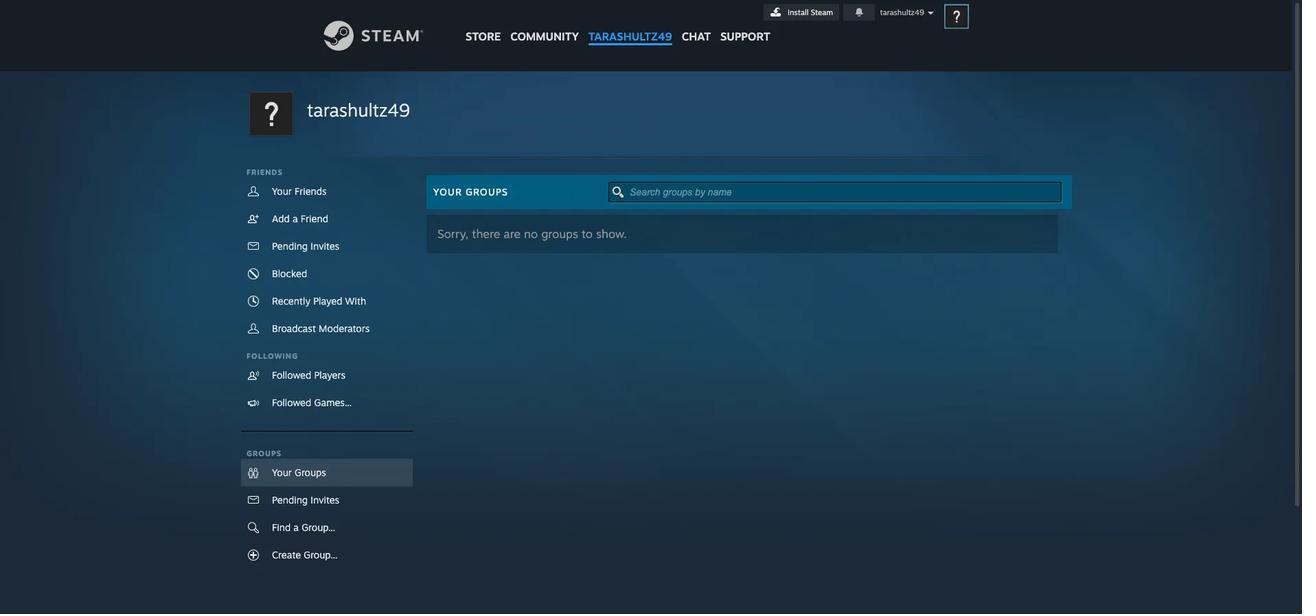 Task type: vqa. For each thing, say whether or not it's contained in the screenshot.
"SUPPORT" "link"
yes



Task type: locate. For each thing, give the bounding box(es) containing it.
following
[[247, 352, 298, 361]]

2 horizontal spatial groups
[[466, 186, 508, 198]]

pending invites up find a group...
[[272, 495, 339, 506]]

find
[[272, 522, 291, 534]]

1 horizontal spatial tarashultz49 link
[[584, 0, 677, 50]]

pending invites down add a friend
[[272, 240, 339, 252]]

invites down add a friend link
[[311, 240, 339, 252]]

2 pending invites from the top
[[272, 495, 339, 506]]

1 vertical spatial pending
[[272, 495, 308, 506]]

recently played with link
[[241, 288, 413, 315]]

group... down 'find a group...' link
[[304, 549, 338, 561]]

0 vertical spatial pending invites
[[272, 240, 339, 252]]

invites down your groups 'link'
[[311, 495, 339, 506]]

1 horizontal spatial tarashultz49
[[589, 30, 672, 43]]

0 vertical spatial pending invites link
[[241, 233, 413, 260]]

groups up there
[[466, 186, 508, 198]]

your friends
[[272, 185, 327, 197]]

1 horizontal spatial friends
[[295, 185, 327, 197]]

0 horizontal spatial your groups
[[272, 467, 326, 479]]

your groups up find a group...
[[272, 467, 326, 479]]

your
[[272, 185, 292, 197], [433, 186, 462, 198], [272, 467, 292, 479]]

support
[[720, 30, 770, 43]]

your groups up there
[[433, 186, 508, 198]]

a right find
[[293, 522, 299, 534]]

a right add
[[293, 213, 298, 225]]

1 vertical spatial friends
[[295, 185, 327, 197]]

groups up your groups 'link'
[[247, 449, 282, 459]]

sorry, there are no groups to show.
[[438, 227, 627, 241]]

pending invites link
[[241, 233, 413, 260], [241, 487, 413, 514]]

1 vertical spatial pending invites
[[272, 495, 339, 506]]

blocked
[[272, 268, 307, 280]]

2 horizontal spatial tarashultz49
[[880, 8, 924, 17]]

tarashultz49
[[880, 8, 924, 17], [589, 30, 672, 43], [307, 99, 410, 121]]

followed players
[[272, 370, 345, 381]]

0 horizontal spatial friends
[[247, 168, 283, 177]]

0 vertical spatial followed
[[272, 370, 311, 381]]

1 vertical spatial invites
[[311, 495, 339, 506]]

install steam link
[[764, 4, 839, 21]]

1 followed from the top
[[272, 370, 311, 381]]

pending invites link up find a group...
[[241, 487, 413, 514]]

steam
[[811, 8, 833, 17]]

1 invites from the top
[[311, 240, 339, 252]]

groups
[[466, 186, 508, 198], [247, 449, 282, 459], [295, 467, 326, 479]]

0 vertical spatial friends
[[247, 168, 283, 177]]

your up add
[[272, 185, 292, 197]]

create group...
[[272, 549, 338, 561]]

2 pending from the top
[[272, 495, 308, 506]]

add
[[272, 213, 290, 225]]

sorry,
[[438, 227, 469, 241]]

groups up find a group...
[[295, 467, 326, 479]]

1 horizontal spatial your groups
[[433, 186, 508, 198]]

followed
[[272, 370, 311, 381], [272, 397, 311, 409]]

2 vertical spatial groups
[[295, 467, 326, 479]]

a for find
[[293, 522, 299, 534]]

0 vertical spatial a
[[293, 213, 298, 225]]

your inside 'link'
[[272, 467, 292, 479]]

moderators
[[319, 323, 370, 334]]

1 pending from the top
[[272, 240, 308, 252]]

friend
[[301, 213, 328, 225]]

add a friend
[[272, 213, 328, 225]]

group...
[[302, 522, 335, 534], [304, 549, 338, 561]]

2 followed from the top
[[272, 397, 311, 409]]

your up sorry,
[[433, 186, 462, 198]]

your groups link
[[241, 459, 413, 487]]

1 vertical spatial your groups
[[272, 467, 326, 479]]

1 vertical spatial tarashultz49
[[589, 30, 672, 43]]

0 horizontal spatial groups
[[247, 449, 282, 459]]

pending up blocked in the left of the page
[[272, 240, 308, 252]]

with
[[345, 295, 366, 307]]

install steam
[[788, 8, 833, 17]]

chat link
[[677, 0, 716, 47]]

friends up friend
[[295, 185, 327, 197]]

0 vertical spatial invites
[[311, 240, 339, 252]]

1 vertical spatial followed
[[272, 397, 311, 409]]

1 vertical spatial pending invites link
[[241, 487, 413, 514]]

community link
[[506, 0, 584, 50]]

followed down the following
[[272, 370, 311, 381]]

1 vertical spatial tarashultz49 link
[[307, 98, 410, 123]]

0 vertical spatial tarashultz49 link
[[584, 0, 677, 50]]

invites
[[311, 240, 339, 252], [311, 495, 339, 506]]

your up find
[[272, 467, 292, 479]]

2 invites from the top
[[311, 495, 339, 506]]

friends up 'your friends'
[[247, 168, 283, 177]]

0 vertical spatial groups
[[466, 186, 508, 198]]

your groups
[[433, 186, 508, 198], [272, 467, 326, 479]]

pending invites
[[272, 240, 339, 252], [272, 495, 339, 506]]

group... up create group... link
[[302, 522, 335, 534]]

friends
[[247, 168, 283, 177], [295, 185, 327, 197]]

pending invites link down friend
[[241, 233, 413, 260]]

0 vertical spatial tarashultz49
[[880, 8, 924, 17]]

2 vertical spatial tarashultz49
[[307, 99, 410, 121]]

played
[[313, 295, 342, 307]]

followed down the followed players on the bottom left
[[272, 397, 311, 409]]

1 horizontal spatial groups
[[295, 467, 326, 479]]

to
[[582, 227, 593, 241]]

pending up find
[[272, 495, 308, 506]]

1 vertical spatial a
[[293, 522, 299, 534]]

1 pending invites from the top
[[272, 240, 339, 252]]

a for add
[[293, 213, 298, 225]]

0 vertical spatial group...
[[302, 522, 335, 534]]

chat
[[682, 30, 711, 43]]

pending
[[272, 240, 308, 252], [272, 495, 308, 506]]

tarashultz49 link
[[584, 0, 677, 50], [307, 98, 410, 123]]

find a group...
[[272, 522, 335, 534]]

0 vertical spatial pending
[[272, 240, 308, 252]]

a
[[293, 213, 298, 225], [293, 522, 299, 534]]



Task type: describe. For each thing, give the bounding box(es) containing it.
community
[[510, 30, 579, 43]]

your friends link
[[241, 178, 413, 205]]

broadcast moderators
[[272, 323, 370, 334]]

install
[[788, 8, 809, 17]]

store
[[466, 30, 501, 43]]

show.
[[596, 227, 627, 241]]

2 pending invites link from the top
[[241, 487, 413, 514]]

1 pending invites link from the top
[[241, 233, 413, 260]]

0 horizontal spatial tarashultz49
[[307, 99, 410, 121]]

add a friend link
[[241, 205, 413, 233]]

your for your groups 'link'
[[272, 467, 292, 479]]

groups inside 'link'
[[295, 467, 326, 479]]

your for your friends link
[[272, 185, 292, 197]]

pending invites for first pending invites link from the top of the page
[[272, 240, 339, 252]]

1 vertical spatial groups
[[247, 449, 282, 459]]

recently played with
[[272, 295, 366, 307]]

store link
[[461, 0, 506, 50]]

players
[[314, 370, 345, 381]]

support link
[[716, 0, 775, 47]]

find a group... link
[[241, 514, 413, 542]]

followed players link
[[241, 362, 413, 389]]

0 vertical spatial your groups
[[433, 186, 508, 198]]

games...
[[314, 397, 352, 409]]

pending invites for second pending invites link from the top of the page
[[272, 495, 339, 506]]

create group... link
[[241, 542, 413, 569]]

followed for followed games...
[[272, 397, 311, 409]]

create
[[272, 549, 301, 561]]

followed games... link
[[241, 389, 413, 417]]

Search groups by name text field
[[609, 182, 1062, 203]]

groups
[[541, 227, 578, 241]]

recently
[[272, 295, 310, 307]]

0 horizontal spatial tarashultz49 link
[[307, 98, 410, 123]]

are
[[504, 227, 521, 241]]

1 vertical spatial group...
[[304, 549, 338, 561]]

there
[[472, 227, 500, 241]]

your groups inside 'link'
[[272, 467, 326, 479]]

broadcast moderators link
[[241, 315, 413, 343]]

followed for followed players
[[272, 370, 311, 381]]

followed games...
[[272, 397, 352, 409]]

blocked link
[[241, 260, 413, 288]]

broadcast
[[272, 323, 316, 334]]

no
[[524, 227, 538, 241]]



